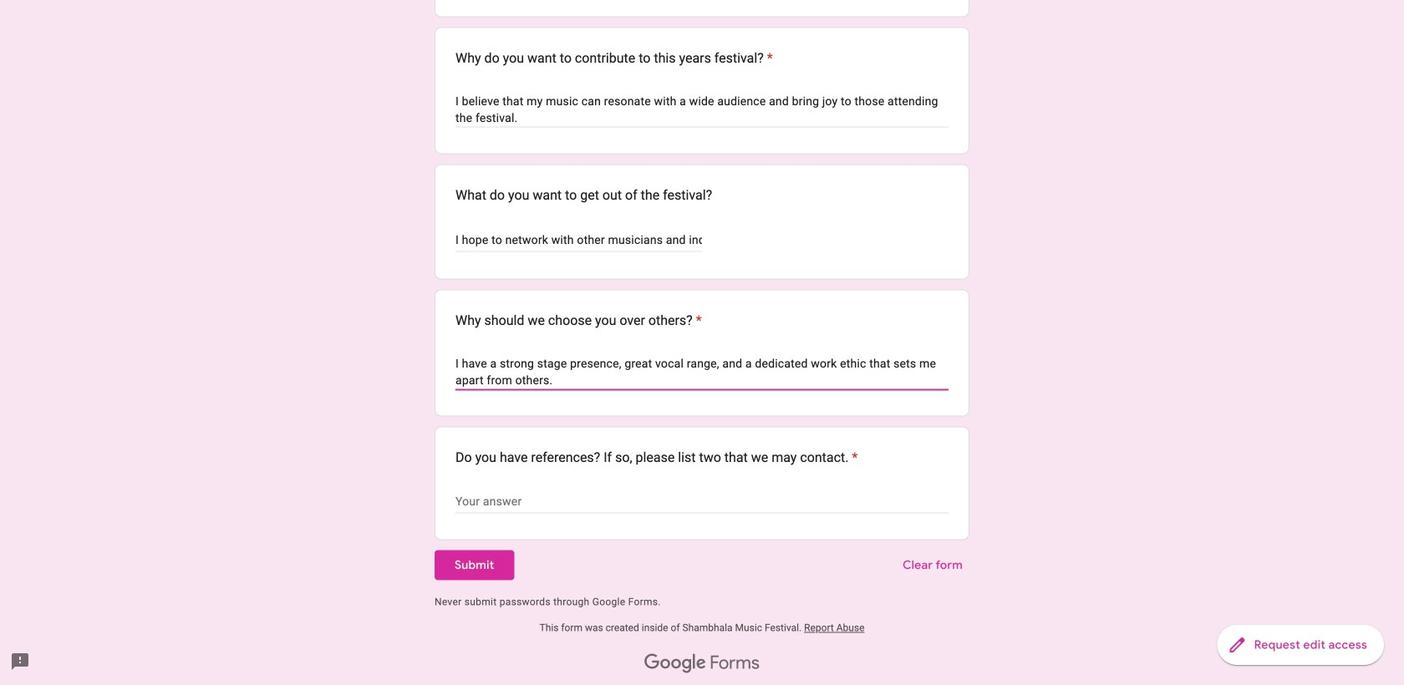 Task type: vqa. For each thing, say whether or not it's contained in the screenshot.
heading
yes



Task type: locate. For each thing, give the bounding box(es) containing it.
None text field
[[455, 230, 702, 250]]

1 horizontal spatial required question element
[[764, 48, 773, 68]]

1 heading from the top
[[455, 48, 773, 68]]

2 heading from the top
[[455, 310, 702, 331]]

0 vertical spatial your answer text field
[[455, 356, 949, 389]]

google image
[[644, 654, 706, 674]]

1 vertical spatial heading
[[455, 310, 702, 331]]

list
[[435, 0, 969, 540]]

1 vertical spatial your answer text field
[[455, 493, 949, 513]]

Your answer text field
[[455, 356, 949, 389], [455, 493, 949, 513]]

2 vertical spatial heading
[[455, 448, 858, 468]]

3 heading from the top
[[455, 448, 858, 468]]

1 vertical spatial required question element
[[693, 310, 702, 331]]

0 vertical spatial required question element
[[764, 48, 773, 68]]

2 your answer text field from the top
[[455, 493, 949, 513]]

2 vertical spatial required question element
[[849, 448, 858, 468]]

2 horizontal spatial required question element
[[849, 448, 858, 468]]

heading for 1st your answer text box from the bottom of the page
[[455, 448, 858, 468]]

required question element
[[764, 48, 773, 68], [693, 310, 702, 331], [849, 448, 858, 468]]

0 vertical spatial heading
[[455, 48, 773, 68]]

0 horizontal spatial required question element
[[693, 310, 702, 331]]

heading for your answer text field
[[455, 48, 773, 68]]

heading
[[455, 48, 773, 68], [455, 310, 702, 331], [455, 448, 858, 468]]



Task type: describe. For each thing, give the bounding box(es) containing it.
heading for first your answer text box
[[455, 310, 702, 331]]

Your answer text field
[[455, 93, 949, 127]]

required question element for your answer text field
[[764, 48, 773, 68]]

required question element for 1st your answer text box from the bottom of the page
[[849, 448, 858, 468]]

report a problem to google image
[[10, 652, 30, 672]]

required question element for first your answer text box
[[693, 310, 702, 331]]

1 your answer text field from the top
[[455, 356, 949, 389]]



